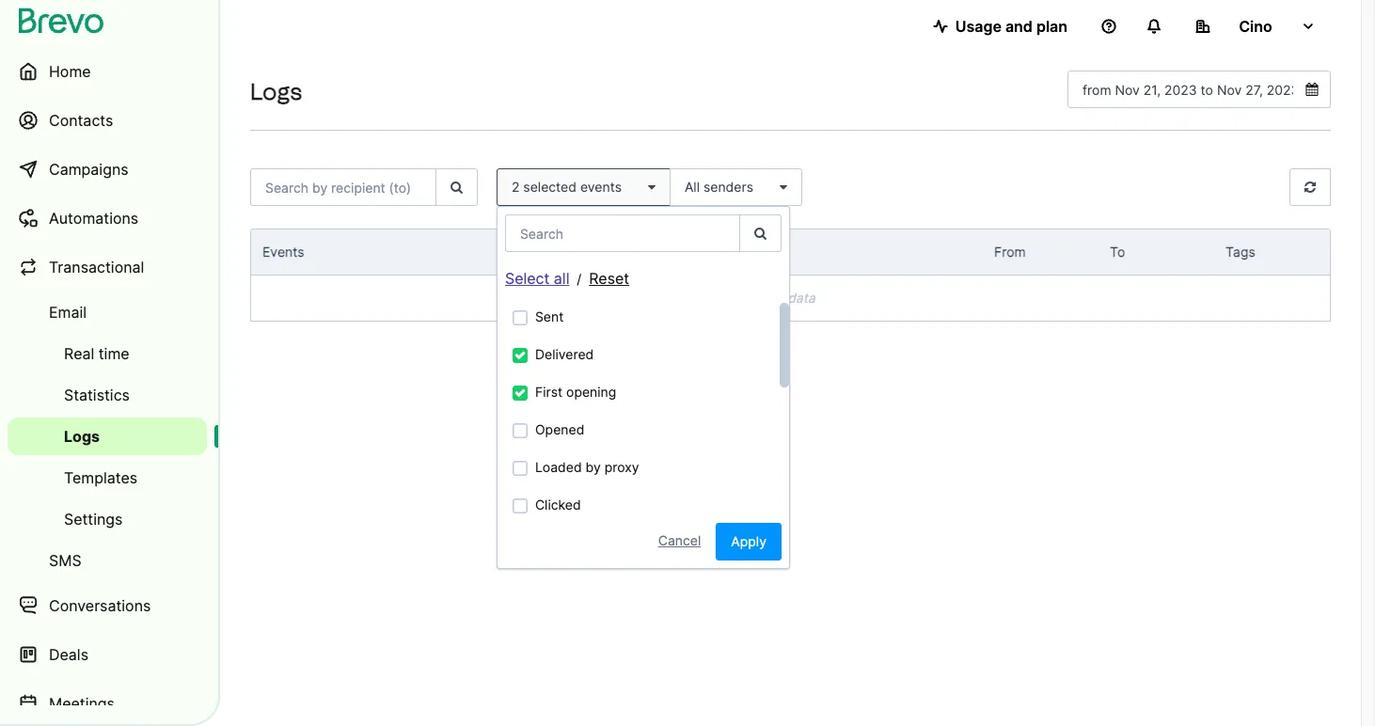 Task type: describe. For each thing, give the bounding box(es) containing it.
transactional link
[[8, 245, 207, 290]]

subject
[[671, 244, 718, 260]]

data
[[788, 290, 815, 306]]

1 vertical spatial logs
[[64, 427, 100, 446]]

2 selected events button
[[497, 168, 671, 206]]

real time link
[[8, 335, 207, 373]]

email
[[49, 303, 87, 322]]

opening
[[566, 384, 616, 400]]

date
[[513, 244, 542, 260]]

Search by recipient (to) search field
[[250, 168, 437, 206]]

apply button
[[716, 523, 782, 561]]

proxy
[[605, 459, 639, 475]]

reset
[[589, 269, 630, 288]]

time
[[99, 344, 129, 363]]

contacts link
[[8, 98, 207, 143]]

usage and plan
[[956, 17, 1068, 36]]

templates link
[[8, 459, 207, 497]]

loaded by proxy
[[535, 459, 639, 475]]

statistics
[[64, 386, 130, 405]]

logs link
[[8, 418, 207, 455]]

real time
[[64, 344, 129, 363]]

from
[[994, 244, 1026, 260]]

transactional
[[49, 258, 144, 277]]

select
[[505, 269, 550, 288]]

campaigns
[[49, 160, 129, 179]]

no data
[[766, 290, 815, 306]]

automations
[[49, 209, 138, 228]]

all
[[554, 269, 570, 288]]

sms
[[49, 551, 82, 570]]

events
[[262, 244, 304, 260]]

select all link
[[505, 269, 570, 288]]

cino
[[1239, 17, 1273, 36]]

email link
[[8, 294, 207, 331]]

1 horizontal spatial logs
[[250, 78, 302, 105]]

loaded
[[535, 459, 582, 475]]

events
[[580, 179, 622, 195]]

usage
[[956, 17, 1002, 36]]

apply
[[731, 534, 767, 550]]

caret down image for all senders
[[772, 181, 787, 194]]

settings
[[64, 510, 123, 529]]

cino button
[[1181, 8, 1331, 45]]

tags
[[1226, 244, 1256, 260]]

deals
[[49, 645, 88, 664]]

no
[[766, 290, 784, 306]]

opened
[[535, 421, 585, 437]]



Task type: vqa. For each thing, say whether or not it's contained in the screenshot.
the and
yes



Task type: locate. For each thing, give the bounding box(es) containing it.
statistics link
[[8, 376, 207, 414]]

0 vertical spatial logs
[[250, 78, 302, 105]]

to
[[1110, 244, 1125, 260]]

1 horizontal spatial caret down image
[[772, 181, 787, 194]]

by
[[586, 459, 601, 475]]

settings link
[[8, 500, 207, 538]]

first
[[535, 384, 563, 400]]

real
[[64, 344, 94, 363]]

caret down image inside 2 selected events dropdown button
[[641, 181, 656, 194]]

usage and plan button
[[918, 8, 1083, 45]]

caret down image for 2 selected events
[[641, 181, 656, 194]]

home
[[49, 62, 91, 81]]

0 horizontal spatial caret down image
[[641, 181, 656, 194]]

deals link
[[8, 632, 207, 677]]

0 horizontal spatial logs
[[64, 427, 100, 446]]

contacts
[[49, 111, 113, 130]]

2 selected events
[[512, 179, 622, 195]]

caret down image
[[641, 181, 656, 194], [772, 181, 787, 194]]

2
[[512, 179, 520, 195]]

cancel
[[658, 532, 701, 548]]

reset link
[[589, 269, 630, 288]]

all senders button
[[670, 168, 802, 206]]

and
[[1006, 17, 1033, 36]]

conversations
[[49, 596, 151, 615]]

caret down image inside all senders button
[[772, 181, 787, 194]]

1 caret down image from the left
[[641, 181, 656, 194]]

sent
[[535, 309, 564, 325]]

templates
[[64, 468, 138, 487]]

first opening
[[535, 384, 616, 400]]

all
[[685, 179, 700, 195]]

caret down image left all
[[641, 181, 656, 194]]

campaigns link
[[8, 147, 207, 192]]

logs
[[250, 78, 302, 105], [64, 427, 100, 446]]

/
[[577, 271, 582, 287]]

sms link
[[8, 542, 207, 580]]

all senders
[[685, 179, 754, 195]]

select all / reset
[[505, 269, 630, 288]]

meetings link
[[8, 681, 207, 726]]

meetings
[[49, 694, 115, 713]]

cancel link
[[643, 525, 716, 556]]

plan
[[1037, 17, 1068, 36]]

None text field
[[1068, 71, 1331, 108]]

caret down image right senders
[[772, 181, 787, 194]]

senders
[[704, 179, 754, 195]]

delivered
[[535, 346, 594, 362]]

Search text field
[[505, 214, 740, 252]]

home link
[[8, 49, 207, 94]]

automations link
[[8, 196, 207, 241]]

2 caret down image from the left
[[772, 181, 787, 194]]

conversations link
[[8, 583, 207, 628]]

clicked
[[535, 497, 581, 513]]

selected
[[523, 179, 577, 195]]



